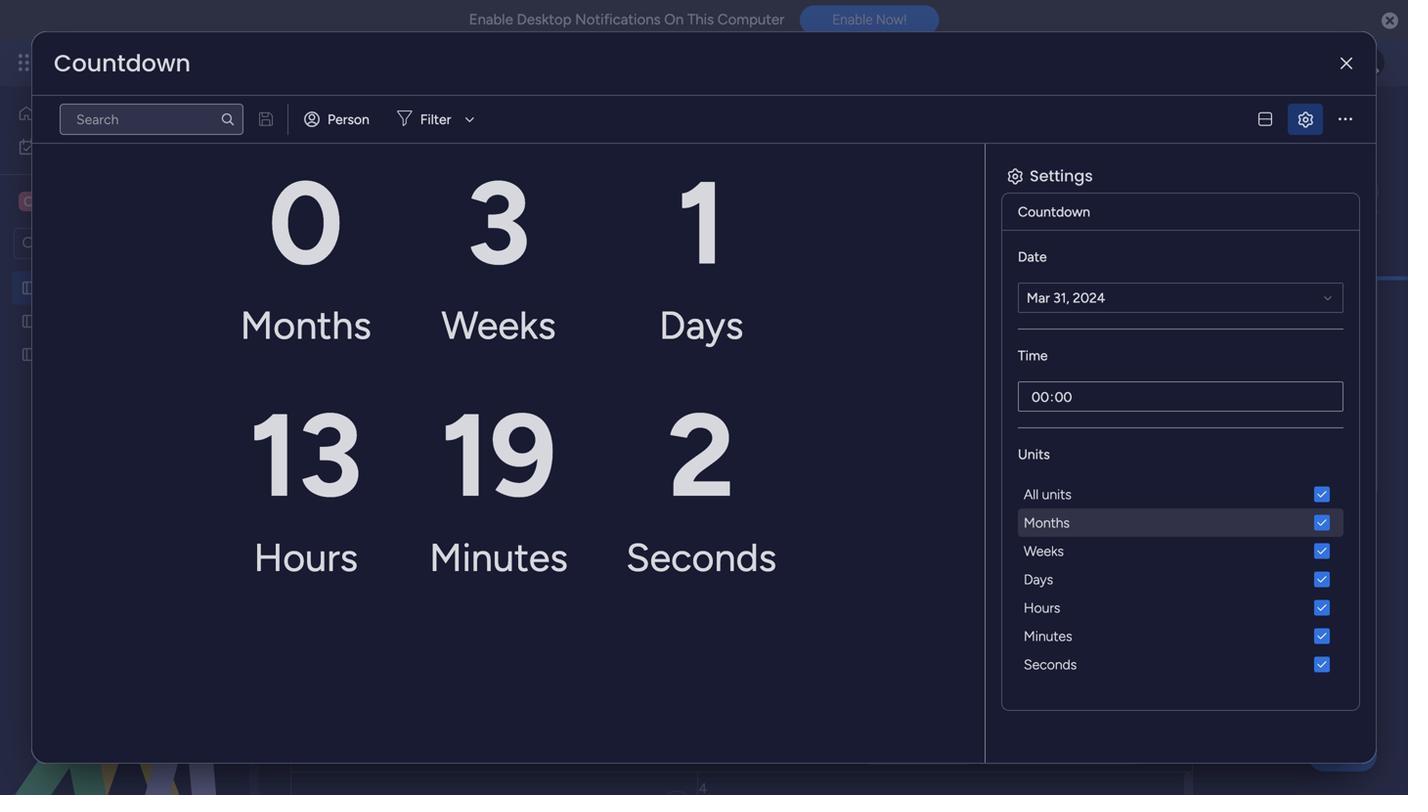 Task type: vqa. For each thing, say whether or not it's contained in the screenshot.
and within the Files Gallery Manage and collaborate on your files with your team
no



Task type: describe. For each thing, give the bounding box(es) containing it.
:
[[1050, 388, 1054, 405]]

whiteboard
[[636, 183, 708, 200]]

invite
[[1279, 115, 1313, 132]]

/ for 1
[[1317, 115, 1322, 132]]

minutes option
[[1018, 622, 1344, 650]]

group containing months
[[1018, 509, 1344, 679]]

team workload
[[421, 183, 515, 200]]

minutes
[[1024, 628, 1073, 645]]

asset for digital
[[403, 101, 486, 145]]

monday
[[87, 51, 154, 73]]

3 public board image from the top
[[21, 345, 39, 364]]

filter button
[[389, 104, 482, 135]]

home
[[43, 105, 80, 122]]

3 weeks
[[441, 153, 556, 349]]

months option
[[1018, 509, 1344, 537]]

john smith image
[[1354, 47, 1385, 78]]

this
[[688, 11, 714, 28]]

collaborative
[[551, 183, 632, 200]]

now!
[[876, 11, 907, 28]]

automate
[[1241, 183, 1303, 200]]

2 public board image from the top
[[21, 312, 39, 331]]

hours option
[[1018, 594, 1344, 622]]

1 vertical spatial more dots image
[[513, 530, 526, 544]]

integrate button
[[1009, 171, 1198, 212]]

computer
[[718, 11, 785, 28]]

no
[[536, 462, 555, 478]]

seconds
[[626, 534, 777, 581]]

enable for enable now!
[[833, 11, 873, 28]]

Filter dashboard by text search field
[[60, 104, 244, 135]]

1 vertical spatial countdown
[[1018, 203, 1091, 220]]

invite / 1 button
[[1243, 108, 1340, 139]]

months
[[1024, 514, 1070, 531]]

team workload button
[[406, 176, 530, 207]]

lottie animation element
[[0, 598, 249, 795]]

my work
[[45, 138, 97, 155]]

add widget button
[[417, 228, 534, 259]]

Battery field
[[596, 524, 670, 550]]

19 minutes
[[430, 385, 568, 581]]

gantt click to edit element
[[319, 735, 381, 762]]

1 public board image from the top
[[21, 279, 39, 297]]

new
[[304, 235, 333, 252]]

filter
[[420, 111, 451, 128]]

date
[[1018, 248, 1047, 265]]

new asset
[[304, 235, 369, 252]]

units
[[1018, 446, 1050, 463]]

add widget
[[454, 235, 525, 252]]

Digital asset management (DAM) field
[[292, 101, 821, 145]]

collapse board header image
[[1359, 184, 1374, 200]]

no value
[[536, 462, 592, 478]]

management for asset
[[493, 101, 708, 145]]

new asset button
[[296, 228, 376, 259]]

collaborative whiteboard
[[551, 183, 708, 200]]

weeks
[[441, 302, 556, 349]]

enable now!
[[833, 11, 907, 28]]

seconds option
[[1018, 650, 1344, 679]]

add
[[454, 235, 479, 252]]

1 inside button
[[1326, 115, 1331, 132]]

0 vertical spatial option
[[0, 270, 249, 274]]

hours
[[254, 534, 358, 581]]

units
[[1042, 486, 1072, 503]]

1 horizontal spatial person
[[667, 235, 709, 252]]

on
[[664, 11, 684, 28]]



Task type: locate. For each thing, give the bounding box(es) containing it.
1 vertical spatial 1
[[677, 153, 726, 293]]

asset up team
[[403, 101, 486, 145]]

digital
[[297, 101, 395, 145]]

Countdown field
[[49, 47, 196, 80]]

arrow down image
[[458, 108, 482, 131]]

help button
[[1309, 739, 1377, 772]]

1 horizontal spatial 1
[[1326, 115, 1331, 132]]

weeks option
[[1018, 537, 1344, 565]]

(dam)
[[716, 101, 816, 145]]

group
[[1018, 480, 1344, 679], [1018, 509, 1344, 679]]

dapulse close image
[[1382, 11, 1399, 31]]

1 vertical spatial person
[[667, 235, 709, 252]]

13
[[249, 385, 363, 525]]

1 horizontal spatial person button
[[636, 228, 721, 259]]

1 horizontal spatial management
[[493, 101, 708, 145]]

1 inside the 1 days
[[677, 153, 726, 293]]

countdown down integrate
[[1018, 203, 1091, 220]]

0 vertical spatial countdown
[[54, 47, 191, 80]]

option down c button in the left of the page
[[0, 270, 249, 274]]

None search field
[[60, 104, 244, 135]]

0 horizontal spatial asset
[[336, 235, 369, 252]]

0
[[268, 153, 344, 293]]

0 horizontal spatial person button
[[296, 104, 381, 135]]

help
[[1325, 745, 1361, 765]]

main
[[327, 183, 356, 200]]

battery
[[601, 524, 665, 549]]

0 vertical spatial asset
[[403, 101, 486, 145]]

person
[[328, 111, 370, 128], [667, 235, 709, 252]]

1 days
[[659, 153, 744, 349]]

1 00 from the left
[[1032, 389, 1049, 405]]

0 horizontal spatial 00
[[1032, 389, 1049, 405]]

home link
[[12, 98, 238, 129]]

1 vertical spatial person button
[[636, 228, 721, 259]]

enable
[[469, 11, 513, 28], [833, 11, 873, 28]]

countdown
[[54, 47, 191, 80], [1018, 203, 1091, 220]]

enable desktop notifications on this computer
[[469, 11, 785, 28]]

main table button
[[296, 176, 406, 207]]

13 hours
[[249, 385, 363, 581]]

person up main table button
[[328, 111, 370, 128]]

work inside option
[[67, 138, 97, 155]]

0 horizontal spatial 1
[[677, 153, 726, 293]]

more dots image down 19
[[513, 530, 526, 544]]

1 horizontal spatial option
[[989, 733, 1065, 764]]

my work link
[[12, 131, 238, 162]]

19
[[441, 385, 557, 525]]

person button down whiteboard
[[636, 228, 721, 259]]

asset right new
[[336, 235, 369, 252]]

1 horizontal spatial asset
[[403, 101, 486, 145]]

home option
[[12, 98, 238, 129]]

0 horizontal spatial option
[[0, 270, 249, 274]]

workspace image
[[19, 191, 38, 212]]

weeks
[[1024, 543, 1064, 559]]

work for monday
[[158, 51, 193, 73]]

person button
[[296, 104, 381, 135], [636, 228, 721, 259]]

2 vertical spatial public board image
[[21, 345, 39, 364]]

option
[[0, 270, 249, 274], [989, 733, 1065, 764]]

all units
[[1024, 486, 1072, 503]]

0 horizontal spatial more dots image
[[513, 530, 526, 544]]

numbers
[[325, 524, 407, 549]]

person down whiteboard
[[667, 235, 709, 252]]

0 horizontal spatial management
[[197, 51, 304, 73]]

0 vertical spatial 1
[[1326, 115, 1331, 132]]

0 horizontal spatial work
[[67, 138, 97, 155]]

0 vertical spatial more dots image
[[1339, 112, 1353, 126]]

1 vertical spatial 2
[[668, 385, 735, 525]]

00 right :
[[1055, 389, 1072, 405]]

c
[[23, 193, 33, 210]]

3
[[467, 153, 531, 293]]

00 left :
[[1032, 389, 1049, 405]]

team
[[421, 183, 454, 200]]

1 horizontal spatial 2
[[1315, 183, 1322, 200]]

main table
[[327, 183, 392, 200]]

automate / 2
[[1241, 183, 1322, 200]]

lottie animation image
[[0, 598, 249, 795]]

all
[[1024, 486, 1039, 503]]

1 vertical spatial work
[[67, 138, 97, 155]]

1 vertical spatial management
[[493, 101, 708, 145]]

management
[[197, 51, 304, 73], [493, 101, 708, 145]]

desktop
[[517, 11, 572, 28]]

1 horizontal spatial more dots image
[[1339, 112, 1353, 126]]

0 vertical spatial work
[[158, 51, 193, 73]]

enable for enable desktop notifications on this computer
[[469, 11, 513, 28]]

/ right invite
[[1317, 115, 1322, 132]]

/ right automate
[[1306, 183, 1311, 200]]

0 horizontal spatial 2
[[668, 385, 735, 525]]

00 : 00
[[1032, 388, 1072, 405]]

asset inside button
[[336, 235, 369, 252]]

digital asset management (dam)
[[297, 101, 816, 145]]

0 horizontal spatial countdown
[[54, 47, 191, 80]]

1 horizontal spatial work
[[158, 51, 193, 73]]

c button
[[14, 185, 191, 218]]

settings
[[1030, 165, 1093, 187]]

collaborative whiteboard button
[[530, 176, 708, 207]]

days
[[659, 302, 744, 349]]

days option
[[1018, 565, 1344, 594]]

countdown up home option
[[54, 47, 191, 80]]

widget
[[482, 235, 525, 252]]

option down seconds
[[989, 733, 1065, 764]]

1 vertical spatial option
[[989, 733, 1065, 764]]

more dots image right invite / 1
[[1339, 112, 1353, 126]]

2 inside "2 seconds"
[[668, 385, 735, 525]]

hours
[[1024, 600, 1061, 616]]

0 horizontal spatial enable
[[469, 11, 513, 28]]

1 horizontal spatial enable
[[833, 11, 873, 28]]

search image
[[220, 112, 236, 127]]

management up collaborative
[[493, 101, 708, 145]]

0 horizontal spatial /
[[1306, 183, 1311, 200]]

enable inside enable now! button
[[833, 11, 873, 28]]

list box
[[0, 268, 249, 635]]

/ inside button
[[1317, 115, 1322, 132]]

enable left "now!"
[[833, 11, 873, 28]]

management up 'search' 'image'
[[197, 51, 304, 73]]

invite / 1
[[1279, 115, 1331, 132]]

integrate
[[1042, 183, 1099, 200]]

1 group from the top
[[1018, 480, 1344, 679]]

0 vertical spatial person button
[[296, 104, 381, 135]]

monday work management
[[87, 51, 304, 73]]

1 vertical spatial asset
[[336, 235, 369, 252]]

table
[[359, 183, 392, 200]]

1 horizontal spatial /
[[1317, 115, 1322, 132]]

value
[[558, 462, 592, 478]]

0 vertical spatial 2
[[1315, 183, 1322, 200]]

0 vertical spatial /
[[1317, 115, 1322, 132]]

days
[[1024, 571, 1054, 588]]

enable left desktop at the left top of the page
[[469, 11, 513, 28]]

/
[[1317, 115, 1322, 132], [1306, 183, 1311, 200]]

1 enable from the left
[[469, 11, 513, 28]]

person button up main
[[296, 104, 381, 135]]

work right monday
[[158, 51, 193, 73]]

dapulse x slim image
[[1341, 56, 1353, 71]]

1
[[1326, 115, 1331, 132], [677, 153, 726, 293]]

management for work
[[197, 51, 304, 73]]

0 horizontal spatial person
[[328, 111, 370, 128]]

2
[[1315, 183, 1322, 200], [668, 385, 735, 525]]

enable now! button
[[800, 5, 939, 34]]

group containing all units
[[1018, 480, 1344, 679]]

seconds
[[1024, 656, 1077, 673]]

1 vertical spatial /
[[1306, 183, 1311, 200]]

0 vertical spatial management
[[197, 51, 304, 73]]

work
[[158, 51, 193, 73], [67, 138, 97, 155]]

1 vertical spatial public board image
[[21, 312, 39, 331]]

more dots image
[[1339, 112, 1353, 126], [513, 530, 526, 544]]

00
[[1032, 389, 1049, 405], [1055, 389, 1072, 405]]

None field
[[1018, 283, 1344, 313]]

notifications
[[575, 11, 661, 28]]

work for my
[[67, 138, 97, 155]]

0 vertical spatial public board image
[[21, 279, 39, 297]]

asset for new
[[336, 235, 369, 252]]

time
[[1018, 347, 1048, 364]]

workload
[[457, 183, 515, 200]]

public board image
[[21, 279, 39, 297], [21, 312, 39, 331], [21, 345, 39, 364]]

0 vertical spatial person
[[328, 111, 370, 128]]

2 00 from the left
[[1055, 389, 1072, 405]]

2 seconds
[[626, 385, 777, 581]]

my
[[45, 138, 64, 155]]

0 months
[[240, 153, 371, 349]]

v2 split view image
[[1259, 112, 1273, 126]]

1 horizontal spatial countdown
[[1018, 203, 1091, 220]]

Numbers field
[[320, 524, 412, 550]]

1 horizontal spatial 00
[[1055, 389, 1072, 405]]

my work option
[[12, 131, 238, 162]]

2 enable from the left
[[833, 11, 873, 28]]

minutes
[[430, 534, 568, 581]]

months
[[240, 302, 371, 349]]

v2 collapse down image
[[307, 789, 325, 795]]

2 group from the top
[[1018, 509, 1344, 679]]

asset
[[403, 101, 486, 145], [336, 235, 369, 252]]

work right my at the left top of page
[[67, 138, 97, 155]]

/ for 2
[[1306, 183, 1311, 200]]

select product image
[[18, 53, 37, 72]]



